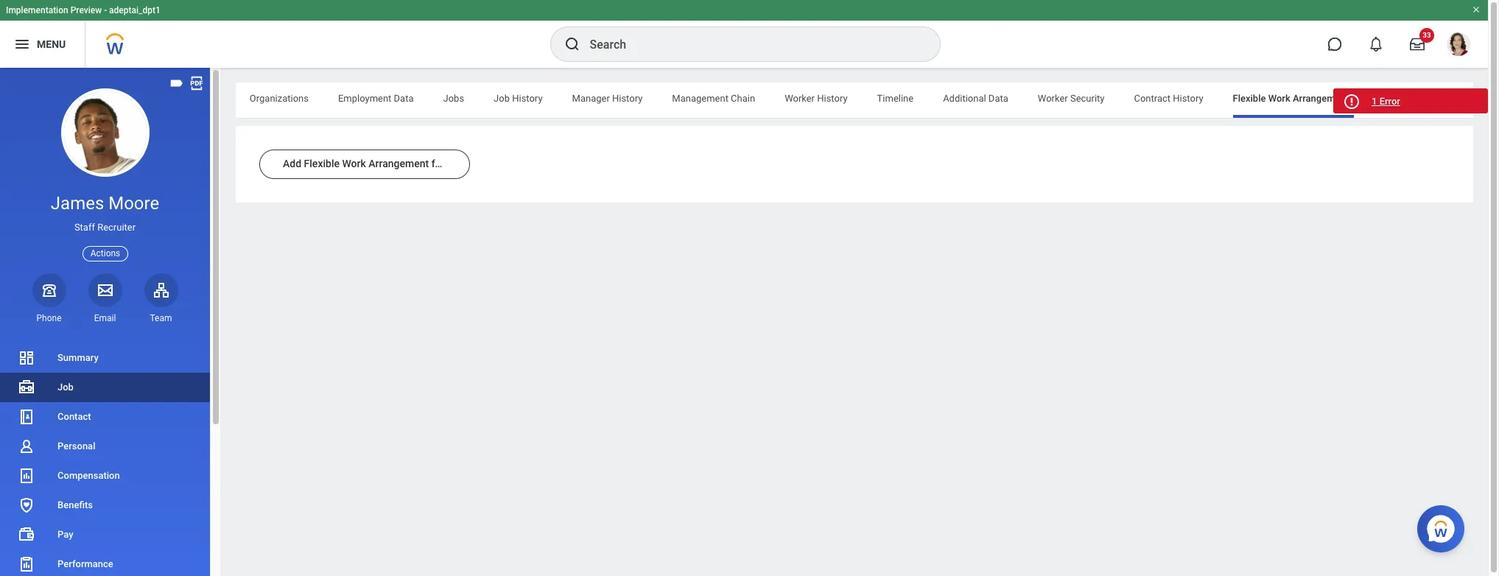 Task type: describe. For each thing, give the bounding box(es) containing it.
view printable version (pdf) image
[[189, 75, 205, 91]]

phone button
[[32, 273, 66, 324]]

personal image
[[18, 438, 35, 455]]

add flexible work arrangement for worker
[[283, 158, 480, 169]]

worker inside add flexible work arrangement for worker button
[[447, 158, 480, 169]]

benefits link
[[0, 491, 210, 520]]

view team image
[[152, 281, 170, 299]]

staff
[[74, 222, 95, 233]]

pay link
[[0, 520, 210, 550]]

compensation image
[[18, 467, 35, 485]]

preview
[[70, 5, 102, 15]]

33
[[1423, 31, 1432, 39]]

phone
[[36, 313, 62, 323]]

tab list containing organizations
[[158, 83, 1396, 118]]

contact
[[57, 411, 91, 422]]

adeptai_dpt1
[[109, 5, 161, 15]]

contract history
[[1134, 93, 1204, 104]]

email
[[94, 313, 116, 323]]

history for manager history
[[612, 93, 643, 104]]

staff recruiter
[[74, 222, 136, 233]]

additional data
[[943, 93, 1009, 104]]

manager
[[572, 93, 610, 104]]

worker for worker history
[[785, 93, 815, 104]]

notifications large image
[[1369, 37, 1384, 52]]

recruiter
[[97, 222, 136, 233]]

inbox large image
[[1410, 37, 1425, 52]]

management chain
[[672, 93, 755, 104]]

33 button
[[1402, 28, 1435, 60]]

job image
[[18, 379, 35, 396]]

compensation
[[57, 470, 120, 481]]

flexible work arrangements
[[1233, 93, 1354, 104]]

job history
[[494, 93, 543, 104]]

1 error button
[[1334, 88, 1488, 113]]

phone image
[[39, 281, 59, 299]]

summary link
[[0, 343, 210, 373]]

add
[[283, 158, 301, 169]]

summary image
[[18, 349, 35, 367]]

email james moore element
[[88, 312, 122, 324]]

implementation
[[6, 5, 68, 15]]

implementation preview -   adeptai_dpt1
[[6, 5, 161, 15]]

data for additional data
[[989, 93, 1009, 104]]

close environment banner image
[[1472, 5, 1481, 14]]

history for worker history
[[817, 93, 848, 104]]

0 vertical spatial flexible
[[1233, 93, 1266, 104]]

performance image
[[18, 556, 35, 573]]

benefits
[[57, 500, 93, 511]]

1 error
[[1372, 96, 1401, 107]]

employment
[[338, 93, 392, 104]]

work inside button
[[342, 158, 366, 169]]

personal link
[[0, 432, 210, 461]]

team james moore element
[[144, 312, 178, 324]]

worker for worker security
[[1038, 93, 1068, 104]]

history for contract history
[[1173, 93, 1204, 104]]

team
[[150, 313, 172, 323]]

mail image
[[96, 281, 114, 299]]

menu
[[37, 38, 66, 50]]



Task type: locate. For each thing, give the bounding box(es) containing it.
data right 'employment'
[[394, 93, 414, 104]]

list containing summary
[[0, 343, 210, 576]]

profile logan mcneil image
[[1447, 32, 1471, 59]]

employment data
[[338, 93, 414, 104]]

job inside navigation pane region
[[57, 382, 74, 393]]

phone james moore element
[[32, 312, 66, 324]]

email button
[[88, 273, 122, 324]]

work
[[1269, 93, 1291, 104], [342, 158, 366, 169]]

work left arrangement
[[342, 158, 366, 169]]

tag image
[[169, 75, 185, 91]]

benefits image
[[18, 497, 35, 514]]

history
[[512, 93, 543, 104], [612, 93, 643, 104], [817, 93, 848, 104], [1173, 93, 1204, 104]]

add flexible work arrangement for worker button
[[259, 150, 480, 179]]

history left timeline at the right top
[[817, 93, 848, 104]]

tab list
[[158, 83, 1396, 118]]

for
[[432, 158, 445, 169]]

worker right chain
[[785, 93, 815, 104]]

compensation link
[[0, 461, 210, 491]]

summary
[[57, 352, 99, 363]]

2 horizontal spatial worker
[[1038, 93, 1068, 104]]

james moore
[[51, 193, 159, 214]]

1 horizontal spatial job
[[494, 93, 510, 104]]

security
[[1071, 93, 1105, 104]]

timeline
[[877, 93, 914, 104]]

history for job history
[[512, 93, 543, 104]]

2 history from the left
[[612, 93, 643, 104]]

chain
[[731, 93, 755, 104]]

1 horizontal spatial worker
[[785, 93, 815, 104]]

job
[[494, 93, 510, 104], [57, 382, 74, 393]]

worker left security
[[1038, 93, 1068, 104]]

team link
[[144, 273, 178, 324]]

data for employment data
[[394, 93, 414, 104]]

0 horizontal spatial work
[[342, 158, 366, 169]]

work left the arrangements
[[1269, 93, 1291, 104]]

Search Workday  search field
[[590, 28, 910, 60]]

1 vertical spatial job
[[57, 382, 74, 393]]

1 history from the left
[[512, 93, 543, 104]]

job up 'contact'
[[57, 382, 74, 393]]

navigation pane region
[[0, 68, 221, 576]]

flexible inside button
[[304, 158, 340, 169]]

1 vertical spatial work
[[342, 158, 366, 169]]

actions
[[90, 248, 120, 258]]

history right contract
[[1173, 93, 1204, 104]]

manager history
[[572, 93, 643, 104]]

history right manager
[[612, 93, 643, 104]]

data right additional
[[989, 93, 1009, 104]]

-
[[104, 5, 107, 15]]

2 data from the left
[[989, 93, 1009, 104]]

search image
[[563, 35, 581, 53]]

exclamation image
[[1346, 97, 1357, 108]]

flexible
[[1233, 93, 1266, 104], [304, 158, 340, 169]]

error
[[1380, 96, 1401, 107]]

0 vertical spatial job
[[494, 93, 510, 104]]

contact image
[[18, 408, 35, 426]]

arrangement
[[369, 158, 429, 169]]

worker history
[[785, 93, 848, 104]]

1 vertical spatial flexible
[[304, 158, 340, 169]]

0 horizontal spatial worker
[[447, 158, 480, 169]]

job for job history
[[494, 93, 510, 104]]

justify image
[[13, 35, 31, 53]]

worker right for
[[447, 158, 480, 169]]

pay image
[[18, 526, 35, 544]]

work inside tab list
[[1269, 93, 1291, 104]]

0 horizontal spatial flexible
[[304, 158, 340, 169]]

management
[[672, 93, 729, 104]]

data
[[394, 93, 414, 104], [989, 93, 1009, 104]]

history left manager
[[512, 93, 543, 104]]

organizations
[[250, 93, 309, 104]]

worker
[[785, 93, 815, 104], [1038, 93, 1068, 104], [447, 158, 480, 169]]

1 horizontal spatial work
[[1269, 93, 1291, 104]]

performance link
[[0, 550, 210, 576]]

performance
[[57, 559, 113, 570]]

pay
[[57, 529, 73, 540]]

additional
[[943, 93, 986, 104]]

4 history from the left
[[1173, 93, 1204, 104]]

0 horizontal spatial data
[[394, 93, 414, 104]]

0 horizontal spatial job
[[57, 382, 74, 393]]

personal
[[57, 441, 95, 452]]

contact link
[[0, 402, 210, 432]]

arrangements
[[1293, 93, 1354, 104]]

3 history from the left
[[817, 93, 848, 104]]

list inside navigation pane region
[[0, 343, 210, 576]]

moore
[[108, 193, 159, 214]]

menu banner
[[0, 0, 1488, 68]]

job for job
[[57, 382, 74, 393]]

1 horizontal spatial flexible
[[1233, 93, 1266, 104]]

contract
[[1134, 93, 1171, 104]]

1
[[1372, 96, 1378, 107]]

job right jobs
[[494, 93, 510, 104]]

0 vertical spatial work
[[1269, 93, 1291, 104]]

more
[[1386, 93, 1408, 104]]

list
[[0, 343, 210, 576]]

actions button
[[82, 246, 128, 261]]

job link
[[0, 373, 210, 402]]

jobs
[[443, 93, 464, 104]]

worker security
[[1038, 93, 1105, 104]]

1 data from the left
[[394, 93, 414, 104]]

1 horizontal spatial data
[[989, 93, 1009, 104]]

menu button
[[0, 21, 85, 68]]

james
[[51, 193, 104, 214]]



Task type: vqa. For each thing, say whether or not it's contained in the screenshot.
the bottom Preferences
no



